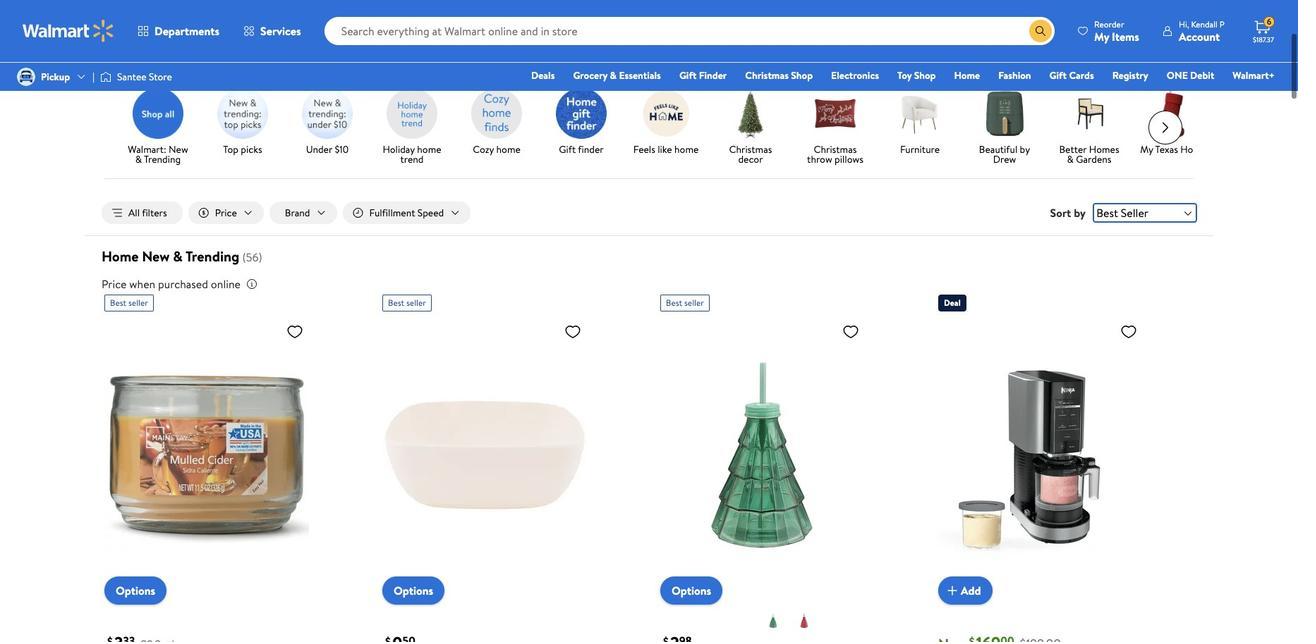 Task type: locate. For each thing, give the bounding box(es) containing it.
by
[[1020, 143, 1030, 157], [1074, 205, 1086, 221]]

all
[[128, 206, 140, 220]]

$187.37
[[1253, 35, 1275, 44]]

store
[[149, 70, 172, 84]]

1 vertical spatial by
[[1074, 205, 1086, 221]]

2 options from the left
[[394, 584, 433, 599]]

best seller
[[110, 297, 148, 309], [388, 297, 426, 309], [666, 297, 704, 309]]

1 options link from the left
[[104, 577, 167, 606]]

1 vertical spatial home
[[102, 247, 139, 266]]

legal information image
[[246, 279, 258, 290]]

home left fashion link
[[954, 68, 980, 83]]

2 best seller from the left
[[388, 297, 426, 309]]

fulfillment speed
[[369, 206, 444, 220]]

Search search field
[[324, 17, 1055, 45]]

(56)
[[242, 250, 262, 265]]

christmas throw pillows link
[[799, 88, 872, 167]]

1 vertical spatial trending
[[186, 247, 240, 266]]

home new & trending (56)
[[102, 247, 262, 266]]

top picks link
[[206, 88, 279, 157]]

trending up online
[[186, 247, 240, 266]]

& left gardens
[[1067, 152, 1074, 167]]

grocery & essentials
[[573, 68, 661, 83]]

0 horizontal spatial options
[[116, 584, 155, 599]]

1 vertical spatial new
[[142, 247, 170, 266]]

0 vertical spatial my
[[1095, 29, 1110, 44]]

price inside price dropdown button
[[215, 206, 237, 220]]

best
[[1097, 205, 1119, 221], [110, 297, 126, 309], [388, 297, 404, 309], [666, 297, 683, 309]]

seller
[[128, 297, 148, 309], [407, 297, 426, 309], [685, 297, 704, 309]]

0 vertical spatial new
[[169, 143, 188, 157]]

1 horizontal spatial home
[[496, 143, 521, 157]]

top
[[223, 143, 239, 157]]

3 seller from the left
[[685, 297, 704, 309]]

holiday time 21-oz glass christmas tree sipper with lid & straw, green image
[[661, 318, 865, 594]]

christmas up christmas decor image at the top of the page
[[745, 68, 789, 83]]

3 home from the left
[[675, 143, 699, 157]]

options for the mainstays mulled cider scented 3-wick glass jar candle, 11.5 oz. 'image' at the left of page
[[116, 584, 155, 599]]

toy shop
[[898, 68, 936, 83]]

price left when
[[102, 277, 127, 292]]

& for walmart:
[[135, 152, 142, 167]]

hi,
[[1179, 18, 1190, 30]]

3 best seller from the left
[[666, 297, 704, 309]]

1 horizontal spatial options
[[394, 584, 433, 599]]

new right walmart:
[[169, 143, 188, 157]]

brand
[[285, 206, 310, 220]]

0 horizontal spatial options link
[[104, 577, 167, 606]]

my left items
[[1095, 29, 1110, 44]]

0 horizontal spatial my
[[1095, 29, 1110, 44]]

2 horizontal spatial seller
[[685, 297, 704, 309]]

online
[[211, 277, 241, 292]]

1 horizontal spatial shop
[[914, 68, 936, 83]]

options link
[[104, 577, 167, 606], [383, 577, 445, 606], [661, 577, 723, 606]]

2 seller from the left
[[407, 297, 426, 309]]

2 shop from the left
[[914, 68, 936, 83]]

home inside cozy home link
[[496, 143, 521, 157]]

p
[[1220, 18, 1225, 30]]

deals
[[531, 68, 555, 83]]

price
[[215, 206, 237, 220], [102, 277, 127, 292]]

christmas decor link
[[714, 88, 788, 167]]

1 horizontal spatial best seller
[[388, 297, 426, 309]]

0 vertical spatial trending
[[144, 152, 181, 167]]

one
[[1167, 68, 1188, 83]]

0 vertical spatial home
[[954, 68, 980, 83]]

electronics
[[831, 68, 879, 83]]

price for price when purchased online
[[102, 277, 127, 292]]

home inside the feels like home link
[[675, 143, 699, 157]]

feels
[[634, 143, 656, 157]]

christmas for decor
[[729, 143, 772, 157]]

home right "like"
[[675, 143, 699, 157]]

6 $187.37
[[1253, 16, 1275, 44]]

all filters button
[[102, 202, 183, 224]]

2 horizontal spatial home
[[675, 143, 699, 157]]

0 horizontal spatial best seller
[[110, 297, 148, 309]]

cozy home finds image
[[471, 88, 522, 139]]

0 horizontal spatial home
[[417, 143, 442, 157]]

options link for holiday time 21-oz glass christmas tree sipper with lid & straw, green "image"
[[661, 577, 723, 606]]

holiday
[[383, 143, 415, 157]]

2 horizontal spatial options
[[672, 584, 712, 599]]

1 horizontal spatial by
[[1074, 205, 1086, 221]]

texas
[[1156, 143, 1179, 157]]

homes
[[1090, 143, 1120, 157]]

2 horizontal spatial options link
[[661, 577, 723, 606]]

0 vertical spatial price
[[215, 206, 237, 220]]

0 horizontal spatial trending
[[144, 152, 181, 167]]

walmart image
[[23, 20, 114, 42]]

one debit
[[1167, 68, 1215, 83]]

price up the home new & trending (56)
[[215, 206, 237, 220]]

green image
[[765, 613, 782, 630]]

pillows
[[835, 152, 864, 167]]

|
[[93, 70, 95, 84], [1092, 205, 1094, 221]]

1 horizontal spatial home
[[954, 68, 980, 83]]

all filters
[[128, 206, 167, 220]]

christmas throw pillows
[[807, 143, 864, 167]]

$10
[[335, 143, 349, 157]]

trending for walmart:
[[144, 152, 181, 167]]

home inside 'holiday home trend'
[[417, 143, 442, 157]]

items
[[1112, 29, 1140, 44]]

gift left "finder"
[[680, 68, 697, 83]]

1 horizontal spatial gift
[[680, 68, 697, 83]]

0 horizontal spatial price
[[102, 277, 127, 292]]

services button
[[232, 14, 313, 48]]

price for price
[[215, 206, 237, 220]]

trending for home
[[186, 247, 240, 266]]

by right the drew
[[1020, 143, 1030, 157]]

&
[[610, 68, 617, 83], [135, 152, 142, 167], [1067, 152, 1074, 167], [173, 247, 183, 266]]

hi, kendall p account
[[1179, 18, 1225, 44]]

home
[[417, 143, 442, 157], [496, 143, 521, 157], [675, 143, 699, 157]]

better homes & gardens link
[[1053, 88, 1126, 167]]

next slide for chipmodulewithimages list image
[[1149, 111, 1183, 145]]

shop
[[791, 68, 813, 83], [914, 68, 936, 83]]

 image left "santee"
[[100, 70, 112, 84]]

decor
[[739, 152, 763, 167]]

best seller button
[[1094, 204, 1197, 222]]

better homes & gardens
[[1060, 143, 1120, 167]]

& up the purchased
[[173, 247, 183, 266]]

gift for gift finder
[[680, 68, 697, 83]]

new
[[169, 143, 188, 157], [142, 247, 170, 266]]

home right cozy
[[496, 143, 521, 157]]

options
[[116, 584, 155, 599], [394, 584, 433, 599], [672, 584, 712, 599]]

trending down shop all image
[[144, 152, 181, 167]]

1 horizontal spatial  image
[[100, 70, 112, 84]]

0 horizontal spatial shop
[[791, 68, 813, 83]]

beautiful
[[979, 143, 1018, 157]]

my inside reorder my items
[[1095, 29, 1110, 44]]

my texas house image
[[1149, 88, 1200, 139]]

0 horizontal spatial  image
[[17, 68, 35, 86]]

fulfillment speed button
[[343, 202, 471, 224]]

2 home from the left
[[496, 143, 521, 157]]

1 vertical spatial price
[[102, 277, 127, 292]]

deals link
[[525, 68, 561, 83]]

new up when
[[142, 247, 170, 266]]

1 shop from the left
[[791, 68, 813, 83]]

home
[[954, 68, 980, 83], [102, 247, 139, 266]]

1 seller from the left
[[128, 297, 148, 309]]

by inside beautiful by drew
[[1020, 143, 1030, 157]]

best seller for mainstays - cream square plastic bowl, 45-ounce image
[[388, 297, 426, 309]]

shop for toy shop
[[914, 68, 936, 83]]

2 horizontal spatial best seller
[[666, 297, 704, 309]]

0 horizontal spatial by
[[1020, 143, 1030, 157]]

seller for mainstays - cream square plastic bowl, 45-ounce image
[[407, 297, 426, 309]]

better homes & gardens image
[[1064, 88, 1115, 139]]

new for home
[[142, 247, 170, 266]]

1 home from the left
[[417, 143, 442, 157]]

0 horizontal spatial home
[[102, 247, 139, 266]]

0 horizontal spatial seller
[[128, 297, 148, 309]]

account
[[1179, 29, 1220, 44]]

trending inside walmart: new & trending
[[144, 152, 181, 167]]

toy
[[898, 68, 912, 83]]

best for mainstays - cream square plastic bowl, 45-ounce image
[[388, 297, 404, 309]]

Walmart Site-Wide search field
[[324, 17, 1055, 45]]

 image for pickup
[[17, 68, 35, 86]]

christmas
[[745, 68, 789, 83], [729, 143, 772, 157], [814, 143, 857, 157]]

3 options link from the left
[[661, 577, 723, 606]]

gift cards
[[1050, 68, 1094, 83]]

christmas down christmas decor image at the top of the page
[[729, 143, 772, 157]]

home right holiday
[[417, 143, 442, 157]]

gift finder link
[[545, 88, 618, 157]]

options for holiday time 21-oz glass christmas tree sipper with lid & straw, green "image"
[[672, 584, 712, 599]]

1 horizontal spatial trending
[[186, 247, 240, 266]]

& inside better homes & gardens
[[1067, 152, 1074, 167]]

1 best seller from the left
[[110, 297, 148, 309]]

sort by |
[[1050, 205, 1094, 221]]

1 vertical spatial my
[[1141, 143, 1154, 157]]

red image
[[796, 613, 813, 630]]

new & trending: under $10 image
[[302, 88, 353, 139]]

gift left 'finder'
[[559, 143, 576, 157]]

0 horizontal spatial |
[[93, 70, 95, 84]]

by inside sort and filter section element
[[1074, 205, 1086, 221]]

shop right toy
[[914, 68, 936, 83]]

| inside sort and filter section element
[[1092, 205, 1094, 221]]

| left best seller
[[1092, 205, 1094, 221]]

0 horizontal spatial gift
[[559, 143, 576, 157]]

 image
[[17, 68, 35, 86], [100, 70, 112, 84]]

 image left pickup
[[17, 68, 35, 86]]

home up when
[[102, 247, 139, 266]]

my left texas
[[1141, 143, 1154, 157]]

finder
[[578, 143, 604, 157]]

add to favorites list, holiday time 21-oz glass christmas tree sipper with lid & straw, green image
[[843, 323, 860, 341]]

walmart+ link
[[1227, 68, 1282, 83]]

1 horizontal spatial seller
[[407, 297, 426, 309]]

gift cards link
[[1044, 68, 1101, 83]]

best seller for holiday time 21-oz glass christmas tree sipper with lid & straw, green "image"
[[666, 297, 704, 309]]

3 options from the left
[[672, 584, 712, 599]]

| right pickup
[[93, 70, 95, 84]]

cards
[[1069, 68, 1094, 83]]

2 options link from the left
[[383, 577, 445, 606]]

shop up christmas throw pillows image
[[791, 68, 813, 83]]

seller for holiday time 21-oz glass christmas tree sipper with lid & straw, green "image"
[[685, 297, 704, 309]]

christmas down christmas throw pillows image
[[814, 143, 857, 157]]

2 horizontal spatial gift
[[1050, 68, 1067, 83]]

& down shop all image
[[135, 152, 142, 167]]

departments
[[155, 23, 220, 39]]

new inside walmart: new & trending
[[169, 143, 188, 157]]

fashion link
[[992, 68, 1038, 83]]

by right sort
[[1074, 205, 1086, 221]]

feels like home image
[[641, 88, 692, 139]]

gift left the cards
[[1050, 68, 1067, 83]]

0 vertical spatial by
[[1020, 143, 1030, 157]]

1 horizontal spatial price
[[215, 206, 237, 220]]

deal
[[944, 297, 961, 309]]

1 horizontal spatial |
[[1092, 205, 1094, 221]]

mainstays mulled cider scented 3-wick glass jar candle, 11.5 oz. image
[[104, 318, 309, 594]]

1 vertical spatial |
[[1092, 205, 1094, 221]]

1 options from the left
[[116, 584, 155, 599]]

1 horizontal spatial options link
[[383, 577, 445, 606]]

beautiful by drew image
[[980, 88, 1030, 139]]

christmas inside christmas throw pillows
[[814, 143, 857, 157]]

1 horizontal spatial my
[[1141, 143, 1154, 157]]

gift for gift finder
[[559, 143, 576, 157]]

gift finder
[[680, 68, 727, 83]]

& inside walmart: new & trending
[[135, 152, 142, 167]]

0 vertical spatial |
[[93, 70, 95, 84]]

better
[[1060, 143, 1087, 157]]



Task type: describe. For each thing, give the bounding box(es) containing it.
fashion
[[999, 68, 1032, 83]]

grocery & essentials link
[[567, 68, 668, 83]]

speed
[[418, 206, 444, 220]]

holiday home trend link
[[375, 88, 449, 167]]

add button
[[939, 577, 993, 606]]

furniture image
[[895, 88, 946, 139]]

throw
[[807, 152, 833, 167]]

christmas for throw
[[814, 143, 857, 157]]

registry link
[[1106, 68, 1155, 83]]

walmart: new & trending link
[[121, 88, 195, 167]]

one debit link
[[1161, 68, 1221, 83]]

sort
[[1050, 205, 1072, 221]]

add to cart image
[[944, 583, 961, 600]]

top picks
[[223, 143, 262, 157]]

cozy home
[[473, 143, 521, 157]]

christmas for shop
[[745, 68, 789, 83]]

gift finder
[[559, 143, 604, 157]]

add
[[961, 584, 981, 599]]

christmas shop
[[745, 68, 813, 83]]

new & trending image
[[104, 0, 1194, 49]]

home for cozy home
[[496, 143, 521, 157]]

sort and filter section element
[[85, 191, 1214, 236]]

add to favorites list, mainstays mulled cider scented 3-wick glass jar candle, 11.5 oz. image
[[287, 323, 303, 341]]

santee
[[117, 70, 147, 84]]

home for home
[[954, 68, 980, 83]]

like
[[658, 143, 672, 157]]

home for home new & trending (56)
[[102, 247, 139, 266]]

house
[[1181, 143, 1208, 157]]

add to favorites list, mainstays - cream square plastic bowl, 45-ounce image
[[565, 323, 582, 341]]

under $10
[[306, 143, 349, 157]]

 image for santee store
[[100, 70, 112, 84]]

gift finder link
[[673, 68, 733, 83]]

seller for the mainstays mulled cider scented 3-wick glass jar candle, 11.5 oz. 'image' at the left of page
[[128, 297, 148, 309]]

essentials
[[619, 68, 661, 83]]

my texas house link
[[1138, 88, 1211, 157]]

fulfillment
[[369, 206, 415, 220]]

new for walmart:
[[169, 143, 188, 157]]

shop all image
[[133, 88, 183, 139]]

best inside dropdown button
[[1097, 205, 1119, 221]]

options link for mainstays - cream square plastic bowl, 45-ounce image
[[383, 577, 445, 606]]

registry
[[1113, 68, 1149, 83]]

trend
[[400, 152, 424, 167]]

options link for the mainstays mulled cider scented 3-wick glass jar candle, 11.5 oz. 'image' at the left of page
[[104, 577, 167, 606]]

filters
[[142, 206, 167, 220]]

gift finder image
[[556, 88, 607, 139]]

brand button
[[269, 202, 337, 224]]

services
[[260, 23, 301, 39]]

price when purchased online
[[102, 277, 241, 292]]

debit
[[1191, 68, 1215, 83]]

holiday home trend image
[[387, 88, 438, 139]]

home for holiday home trend
[[417, 143, 442, 157]]

finder
[[699, 68, 727, 83]]

cozy home link
[[460, 88, 534, 157]]

best for the mainstays mulled cider scented 3-wick glass jar candle, 11.5 oz. 'image' at the left of page
[[110, 297, 126, 309]]

when
[[129, 277, 155, 292]]

& for better
[[1067, 152, 1074, 167]]

options for mainstays - cream square plastic bowl, 45-ounce image
[[394, 584, 433, 599]]

pickup
[[41, 70, 70, 84]]

beautiful by drew link
[[968, 88, 1042, 167]]

feels like home
[[634, 143, 699, 157]]

search icon image
[[1035, 25, 1047, 37]]

& for home
[[173, 247, 183, 266]]

6
[[1267, 16, 1272, 28]]

ninja creami, ice cream maker, 5 one-touch programs, (2) 16oz. pints with storage lids nc300 image
[[939, 318, 1143, 594]]

christmas shop link
[[739, 68, 819, 83]]

walmart+
[[1233, 68, 1275, 83]]

beautiful by drew
[[979, 143, 1030, 167]]

shop for christmas shop
[[791, 68, 813, 83]]

best for holiday time 21-oz glass christmas tree sipper with lid & straw, green "image"
[[666, 297, 683, 309]]

walmart: new & trending
[[128, 143, 188, 167]]

furniture
[[900, 143, 940, 157]]

walmart:
[[128, 143, 166, 157]]

& right the grocery
[[610, 68, 617, 83]]

gardens
[[1076, 152, 1112, 167]]

furniture link
[[884, 88, 957, 157]]

my texas house
[[1141, 143, 1208, 157]]

reorder
[[1095, 18, 1125, 30]]

toy shop link
[[891, 68, 942, 83]]

by for beautiful
[[1020, 143, 1030, 157]]

best seller
[[1097, 205, 1149, 221]]

christmas decor image
[[726, 88, 776, 139]]

mainstays - cream square plastic bowl, 45-ounce image
[[383, 318, 587, 594]]

grocery
[[573, 68, 608, 83]]

seller
[[1121, 205, 1149, 221]]

by for sort
[[1074, 205, 1086, 221]]

drew
[[993, 152, 1017, 167]]

kendall
[[1192, 18, 1218, 30]]

home link
[[948, 68, 987, 83]]

under $10 link
[[291, 88, 364, 157]]

holiday home trend
[[383, 143, 442, 167]]

christmas decor
[[729, 143, 772, 167]]

picks
[[241, 143, 262, 157]]

cozy
[[473, 143, 494, 157]]

departments button
[[126, 14, 232, 48]]

christmas throw pillows image
[[810, 88, 861, 139]]

new & trending: top picks image
[[217, 88, 268, 139]]

add to favorites list, ninja creami, ice cream maker, 5 one-touch programs, (2) 16oz. pints with storage lids nc300 image
[[1121, 323, 1138, 341]]

purchased
[[158, 277, 208, 292]]

best seller for the mainstays mulled cider scented 3-wick glass jar candle, 11.5 oz. 'image' at the left of page
[[110, 297, 148, 309]]

gift for gift cards
[[1050, 68, 1067, 83]]



Task type: vqa. For each thing, say whether or not it's contained in the screenshot.
S
no



